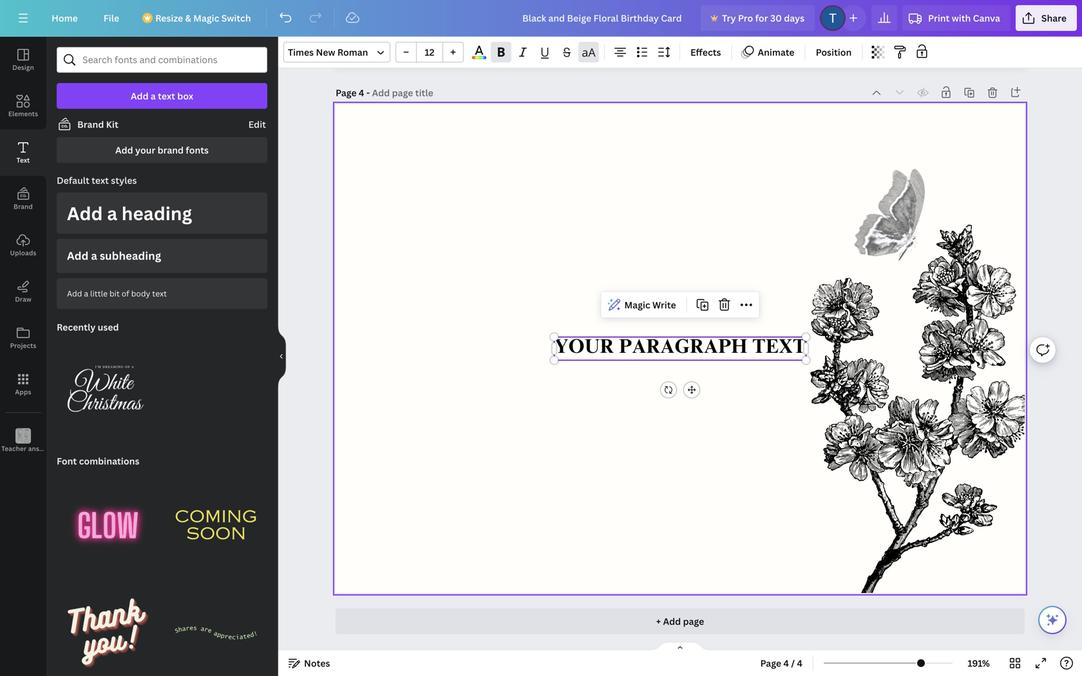Task type: describe. For each thing, give the bounding box(es) containing it.
styles
[[111, 174, 137, 187]]

canva assistant image
[[1046, 613, 1061, 628]]

position button
[[811, 42, 858, 63]]

brand for brand kit
[[77, 118, 104, 131]]

main menu bar
[[0, 0, 1083, 37]]

add a little bit of body text
[[67, 288, 167, 299]]

resize & magic switch
[[155, 12, 251, 24]]

print with canva button
[[903, 5, 1011, 31]]

text button
[[0, 130, 46, 176]]

+ add page
[[657, 616, 705, 628]]

+ add page button
[[336, 609, 1026, 635]]

design button
[[0, 37, 46, 83]]

1 vertical spatial magic
[[625, 299, 651, 311]]

;
[[22, 446, 24, 453]]

page 4 / 4
[[761, 658, 803, 670]]

your paragraph text
[[555, 339, 807, 359]]

share button
[[1016, 5, 1078, 31]]

pro
[[739, 12, 754, 24]]

magic write button
[[604, 295, 682, 316]]

page 4 -
[[336, 87, 372, 99]]

magic write
[[625, 299, 677, 311]]

page 4 / 4 button
[[756, 654, 808, 674]]

try
[[723, 12, 736, 24]]

191% button
[[959, 654, 1000, 674]]

a for heading
[[107, 201, 117, 226]]

effects button
[[686, 42, 727, 63]]

magic inside 'main' menu bar
[[193, 12, 219, 24]]

font
[[57, 455, 77, 468]]

fonts
[[186, 144, 209, 156]]

recently
[[57, 321, 96, 333]]

191%
[[968, 658, 991, 670]]

+
[[657, 616, 661, 628]]

keys
[[53, 445, 67, 453]]

4 for /
[[784, 658, 790, 670]]

animate
[[758, 46, 795, 58]]

file
[[104, 12, 119, 24]]

paragraph
[[619, 339, 748, 359]]

4 for -
[[359, 87, 365, 99]]

apps button
[[0, 362, 46, 408]]

Search fonts and combinations search field
[[83, 48, 242, 72]]

add for add a text box
[[131, 90, 149, 102]]

home link
[[41, 5, 88, 31]]

add a subheading button
[[57, 239, 268, 273]]

home
[[52, 12, 78, 24]]

text
[[17, 156, 30, 165]]

text inside button
[[158, 90, 175, 102]]

a for little
[[84, 288, 88, 299]]

projects button
[[0, 315, 46, 362]]

your
[[135, 144, 156, 156]]

times new roman
[[288, 46, 368, 58]]

a for subheading
[[91, 248, 97, 263]]

combinations
[[79, 455, 139, 468]]

print with canva
[[929, 12, 1001, 24]]

page for page 4 / 4
[[761, 658, 782, 670]]

a for text
[[151, 90, 156, 102]]

draw
[[15, 295, 31, 304]]

recently used
[[57, 321, 119, 333]]

animate button
[[738, 42, 800, 63]]

add for add a subheading
[[67, 248, 89, 263]]

answer
[[28, 445, 51, 453]]

brand for brand
[[14, 202, 33, 211]]

projects
[[10, 342, 36, 350]]

your
[[555, 339, 615, 359]]

default text styles
[[57, 174, 137, 187]]

brand kit
[[77, 118, 118, 131]]

times
[[288, 46, 314, 58]]

color range image
[[473, 56, 487, 59]]

brand
[[158, 144, 184, 156]]

resize
[[155, 12, 183, 24]]

add for add a heading
[[67, 201, 103, 226]]



Task type: vqa. For each thing, say whether or not it's contained in the screenshot.
the Apps button
yes



Task type: locate. For each thing, give the bounding box(es) containing it.
add your brand fonts
[[115, 144, 209, 156]]

add a text box
[[131, 90, 193, 102]]

a
[[151, 90, 156, 102], [107, 201, 117, 226], [91, 248, 97, 263], [84, 288, 88, 299]]

text inside 'button'
[[152, 288, 167, 299]]

used
[[98, 321, 119, 333]]

4 right /
[[798, 658, 803, 670]]

for
[[756, 12, 769, 24]]

elements button
[[0, 83, 46, 130]]

add for add your brand fonts
[[115, 144, 133, 156]]

&
[[185, 12, 191, 24]]

print
[[929, 12, 950, 24]]

of
[[122, 288, 129, 299]]

Design title text field
[[512, 5, 696, 31]]

add your brand fonts button
[[57, 137, 268, 163]]

Page title text field
[[372, 86, 435, 99]]

page
[[336, 87, 357, 99], [761, 658, 782, 670]]

2 horizontal spatial 4
[[798, 658, 803, 670]]

add inside add a little bit of body text 'button'
[[67, 288, 82, 299]]

add inside "add a heading" button
[[67, 201, 103, 226]]

a left subheading
[[91, 248, 97, 263]]

teacher
[[1, 445, 27, 453]]

add a heading button
[[57, 193, 268, 234]]

roman
[[338, 46, 368, 58]]

canva
[[974, 12, 1001, 24]]

page left -
[[336, 87, 357, 99]]

notes
[[304, 658, 330, 670]]

magic left write
[[625, 299, 651, 311]]

brand up uploads button
[[14, 202, 33, 211]]

add down default
[[67, 201, 103, 226]]

add right side panel tab list at the left
[[67, 248, 89, 263]]

edit
[[249, 118, 266, 131]]

default
[[57, 174, 90, 187]]

a left little
[[84, 288, 88, 299]]

side panel tab list
[[0, 37, 67, 465]]

uploads
[[10, 249, 36, 258]]

show pages image
[[650, 642, 712, 652]]

bit
[[110, 288, 120, 299]]

4
[[359, 87, 365, 99], [784, 658, 790, 670], [798, 658, 803, 670]]

0 vertical spatial brand
[[77, 118, 104, 131]]

brand left kit
[[77, 118, 104, 131]]

with
[[953, 12, 972, 24]]

new
[[316, 46, 336, 58]]

1 horizontal spatial 4
[[784, 658, 790, 670]]

file button
[[93, 5, 130, 31]]

little
[[90, 288, 108, 299]]

add right +
[[664, 616, 681, 628]]

hide image
[[278, 326, 286, 388]]

a left box
[[151, 90, 156, 102]]

1 horizontal spatial page
[[761, 658, 782, 670]]

magic
[[193, 12, 219, 24], [625, 299, 651, 311]]

try pro for 30 days
[[723, 12, 805, 24]]

days
[[785, 12, 805, 24]]

/
[[792, 658, 796, 670]]

add left the your on the top left
[[115, 144, 133, 156]]

notes button
[[284, 654, 335, 674]]

resize & magic switch button
[[135, 5, 261, 31]]

a down styles
[[107, 201, 117, 226]]

brand inside button
[[14, 202, 33, 211]]

uploads button
[[0, 222, 46, 269]]

add inside add a text box button
[[131, 90, 149, 102]]

add inside add your brand fonts button
[[115, 144, 133, 156]]

box
[[177, 90, 193, 102]]

brand button
[[0, 176, 46, 222]]

heading
[[122, 201, 192, 226]]

add
[[131, 90, 149, 102], [115, 144, 133, 156], [67, 201, 103, 226], [67, 248, 89, 263], [67, 288, 82, 299], [664, 616, 681, 628]]

a inside button
[[151, 90, 156, 102]]

add down search fonts and combinations search box
[[131, 90, 149, 102]]

0 vertical spatial magic
[[193, 12, 219, 24]]

1 horizontal spatial brand
[[77, 118, 104, 131]]

0 horizontal spatial brand
[[14, 202, 33, 211]]

effects
[[691, 46, 722, 58]]

magic right &
[[193, 12, 219, 24]]

times new roman button
[[284, 42, 391, 63]]

kit
[[106, 118, 118, 131]]

write
[[653, 299, 677, 311]]

0 horizontal spatial 4
[[359, 87, 365, 99]]

add a little bit of body text button
[[57, 278, 268, 309]]

position
[[816, 46, 852, 58]]

1 horizontal spatial magic
[[625, 299, 651, 311]]

add for add a little bit of body text
[[67, 288, 82, 299]]

group
[[396, 42, 464, 63]]

edit button
[[247, 117, 268, 132]]

teacher answer keys
[[1, 445, 67, 453]]

page
[[684, 616, 705, 628]]

design
[[12, 63, 34, 72]]

apps
[[15, 388, 31, 397]]

add a heading
[[67, 201, 192, 226]]

add a subheading
[[67, 248, 161, 263]]

page inside button
[[761, 658, 782, 670]]

1 vertical spatial page
[[761, 658, 782, 670]]

draw button
[[0, 269, 46, 315]]

font combinations
[[57, 455, 139, 468]]

add left little
[[67, 288, 82, 299]]

add a text box button
[[57, 83, 268, 109]]

0 horizontal spatial magic
[[193, 12, 219, 24]]

– – number field
[[421, 46, 439, 58]]

a inside 'button'
[[84, 288, 88, 299]]

body
[[131, 288, 150, 299]]

switch
[[222, 12, 251, 24]]

share
[[1042, 12, 1067, 24]]

0 vertical spatial page
[[336, 87, 357, 99]]

-
[[367, 87, 370, 99]]

brand
[[77, 118, 104, 131], [14, 202, 33, 211]]

4 left -
[[359, 87, 365, 99]]

1 vertical spatial brand
[[14, 202, 33, 211]]

30
[[771, 12, 782, 24]]

4 left /
[[784, 658, 790, 670]]

add inside add a subheading button
[[67, 248, 89, 263]]

page for page 4 -
[[336, 87, 357, 99]]

page left /
[[761, 658, 782, 670]]

0 horizontal spatial page
[[336, 87, 357, 99]]

add inside + add page 'button'
[[664, 616, 681, 628]]

subheading
[[100, 248, 161, 263]]

try pro for 30 days button
[[701, 5, 815, 31]]



